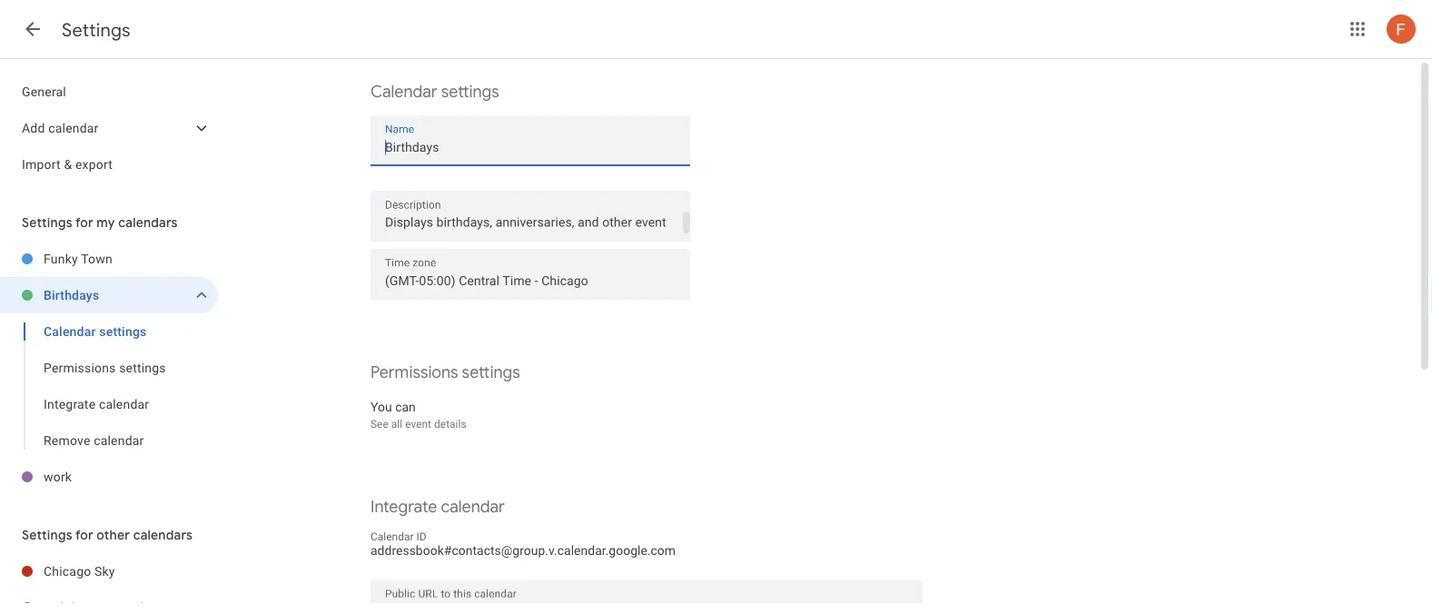 Task type: describe. For each thing, give the bounding box(es) containing it.
holidays in brazil tree item
[[0, 590, 218, 604]]

calendar up work tree item
[[94, 433, 144, 448]]

calendars for settings for my calendars
[[118, 214, 178, 231]]

0 vertical spatial calendar
[[371, 81, 438, 102]]

1 horizontal spatial permissions settings
[[371, 362, 520, 383]]

my
[[97, 214, 115, 231]]

permissions settings inside settings for my calendars tree
[[44, 360, 166, 375]]

general
[[22, 84, 66, 99]]

town
[[81, 251, 113, 266]]

settings for other calendars
[[22, 527, 193, 543]]

settings for settings for my calendars
[[22, 214, 72, 231]]

chicago sky link
[[44, 553, 218, 590]]

go back image
[[22, 18, 44, 40]]

funky town tree item
[[0, 241, 218, 277]]

event
[[405, 418, 432, 431]]

work
[[44, 469, 72, 484]]

Displays birthdays, anniversaries, and other event dates of people in Google Contacts. text field
[[371, 212, 691, 234]]

settings for settings for other calendars
[[22, 527, 72, 543]]

export
[[75, 157, 113, 172]]

settings for settings
[[62, 18, 131, 41]]

funky
[[44, 251, 78, 266]]

calendars for settings for other calendars
[[133, 527, 193, 543]]

add
[[22, 120, 45, 135]]

can
[[395, 399, 416, 414]]

chicago
[[44, 564, 91, 579]]

tree containing general
[[0, 74, 218, 183]]

funky town
[[44, 251, 113, 266]]

&
[[64, 157, 72, 172]]

other
[[97, 527, 130, 543]]

settings for my calendars
[[22, 214, 178, 231]]

calendar up remove calendar
[[99, 397, 149, 412]]

birthdays
[[44, 288, 99, 303]]

settings for other calendars tree
[[0, 553, 218, 604]]

all
[[391, 418, 403, 431]]

group containing calendar settings
[[0, 313, 218, 459]]



Task type: locate. For each thing, give the bounding box(es) containing it.
1 vertical spatial for
[[75, 527, 93, 543]]

calendar inside group
[[44, 324, 96, 339]]

0 horizontal spatial integrate
[[44, 397, 96, 412]]

details
[[434, 418, 467, 431]]

1 horizontal spatial permissions
[[371, 362, 458, 383]]

permissions settings up you can see all event details
[[371, 362, 520, 383]]

birthdays link
[[44, 277, 185, 313]]

you
[[371, 399, 392, 414]]

integrate calendar up remove calendar
[[44, 397, 149, 412]]

0 horizontal spatial permissions settings
[[44, 360, 166, 375]]

you can see all event details
[[371, 399, 467, 431]]

integrate calendar up id
[[371, 497, 505, 517]]

import & export
[[22, 157, 113, 172]]

permissions settings down the birthdays tree item
[[44, 360, 166, 375]]

1 horizontal spatial integrate calendar
[[371, 497, 505, 517]]

calendar
[[48, 120, 99, 135], [99, 397, 149, 412], [94, 433, 144, 448], [441, 497, 505, 517]]

settings for my calendars tree
[[0, 241, 218, 495]]

settings up funky
[[22, 214, 72, 231]]

0 vertical spatial calendar settings
[[371, 81, 500, 102]]

0 vertical spatial settings
[[62, 18, 131, 41]]

tree
[[0, 74, 218, 183]]

addressbook#contacts@group.v.calendar.google.com
[[371, 543, 676, 558]]

for for my
[[75, 214, 93, 231]]

1 for from the top
[[75, 214, 93, 231]]

calendars up chicago sky link
[[133, 527, 193, 543]]

calendar id addressbook#contacts@group.v.calendar.google.com
[[371, 531, 676, 558]]

0 vertical spatial integrate
[[44, 397, 96, 412]]

settings heading
[[62, 18, 131, 41]]

1 vertical spatial calendars
[[133, 527, 193, 543]]

permissions
[[44, 360, 116, 375], [371, 362, 458, 383]]

0 vertical spatial for
[[75, 214, 93, 231]]

2 for from the top
[[75, 527, 93, 543]]

add calendar
[[22, 120, 99, 135]]

permissions inside settings for my calendars tree
[[44, 360, 116, 375]]

integrate up remove
[[44, 397, 96, 412]]

permissions settings
[[44, 360, 166, 375], [371, 362, 520, 383]]

calendar
[[371, 81, 438, 102], [44, 324, 96, 339], [371, 531, 414, 543]]

0 horizontal spatial integrate calendar
[[44, 397, 149, 412]]

for
[[75, 214, 93, 231], [75, 527, 93, 543]]

settings
[[62, 18, 131, 41], [22, 214, 72, 231], [22, 527, 72, 543]]

1 vertical spatial calendar
[[44, 324, 96, 339]]

remove
[[44, 433, 90, 448]]

calendar up calendar id addressbook#contacts@group.v.calendar.google.com
[[441, 497, 505, 517]]

sky
[[95, 564, 115, 579]]

for left my
[[75, 214, 93, 231]]

integrate inside group
[[44, 397, 96, 412]]

remove calendar
[[44, 433, 144, 448]]

calendar up the &
[[48, 120, 99, 135]]

settings up chicago
[[22, 527, 72, 543]]

group
[[0, 313, 218, 459]]

2 vertical spatial calendar
[[371, 531, 414, 543]]

integrate
[[44, 397, 96, 412], [371, 497, 437, 517]]

0 vertical spatial calendars
[[118, 214, 178, 231]]

2 vertical spatial settings
[[22, 527, 72, 543]]

0 horizontal spatial calendar settings
[[44, 324, 147, 339]]

0 horizontal spatial permissions
[[44, 360, 116, 375]]

birthdays tree item
[[0, 277, 218, 313]]

1 vertical spatial integrate calendar
[[371, 497, 505, 517]]

chicago sky tree item
[[0, 553, 218, 590]]

work tree item
[[0, 459, 218, 495]]

for for other
[[75, 527, 93, 543]]

1 horizontal spatial calendar settings
[[371, 81, 500, 102]]

settings right the go back image
[[62, 18, 131, 41]]

None text field
[[385, 268, 676, 294]]

permissions up can
[[371, 362, 458, 383]]

calendar inside calendar id addressbook#contacts@group.v.calendar.google.com
[[371, 531, 414, 543]]

calendar settings inside settings for my calendars tree
[[44, 324, 147, 339]]

calendars right my
[[118, 214, 178, 231]]

calendars
[[118, 214, 178, 231], [133, 527, 193, 543]]

integrate calendar
[[44, 397, 149, 412], [371, 497, 505, 517]]

integrate up id
[[371, 497, 437, 517]]

see
[[371, 418, 389, 431]]

1 vertical spatial calendar settings
[[44, 324, 147, 339]]

permissions down birthdays
[[44, 360, 116, 375]]

1 horizontal spatial integrate
[[371, 497, 437, 517]]

1 vertical spatial settings
[[22, 214, 72, 231]]

None text field
[[385, 135, 676, 160], [385, 599, 909, 604], [385, 135, 676, 160], [385, 599, 909, 604]]

0 vertical spatial integrate calendar
[[44, 397, 149, 412]]

calendar settings
[[371, 81, 500, 102], [44, 324, 147, 339]]

id
[[417, 531, 427, 543]]

import
[[22, 157, 61, 172]]

settings
[[441, 81, 500, 102], [99, 324, 147, 339], [119, 360, 166, 375], [462, 362, 520, 383]]

integrate calendar inside group
[[44, 397, 149, 412]]

1 vertical spatial integrate
[[371, 497, 437, 517]]

chicago sky
[[44, 564, 115, 579]]

for left other
[[75, 527, 93, 543]]

work link
[[44, 459, 218, 495]]



Task type: vqa. For each thing, say whether or not it's contained in the screenshot.
the All day
no



